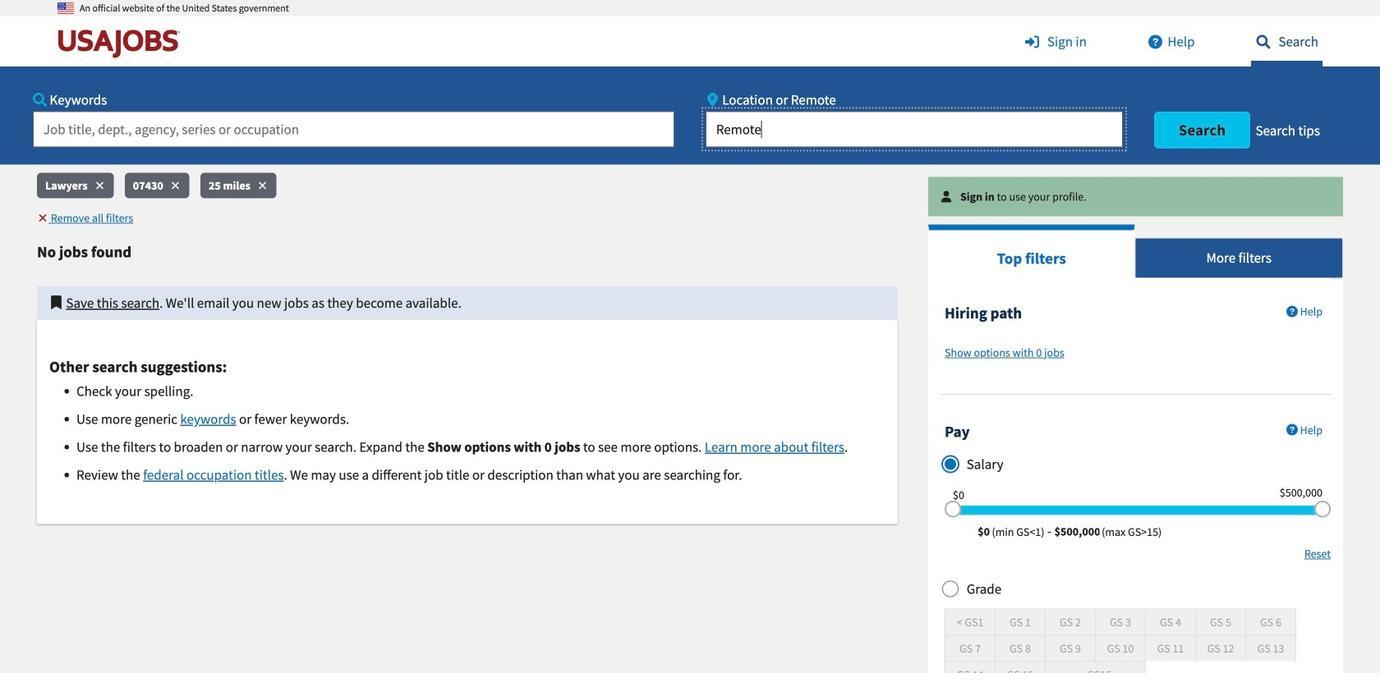 Task type: locate. For each thing, give the bounding box(es) containing it.
help image
[[1143, 35, 1168, 49]]

tab list
[[928, 225, 1343, 279]]

hiring path help image
[[1286, 306, 1298, 317]]

main navigation element
[[0, 16, 1380, 165]]

City, state, zip, country or type remote text field
[[706, 111, 1123, 147]]

pay help image
[[1286, 424, 1298, 436]]

None text field
[[945, 525, 990, 540], [1054, 525, 1100, 540], [945, 525, 990, 540], [1054, 525, 1100, 540]]



Task type: describe. For each thing, give the bounding box(es) containing it.
remove all filters image
[[37, 212, 48, 224]]

usajobs logo image
[[58, 29, 187, 58]]

Job title, dept., agency, series or occupation text field
[[33, 111, 675, 147]]

header element
[[0, 0, 1380, 165]]

u.s. flag image
[[58, 0, 74, 16]]

job search image
[[1251, 35, 1276, 49]]



Task type: vqa. For each thing, say whether or not it's contained in the screenshot.
INTERNAL TO AN AGENCY image
no



